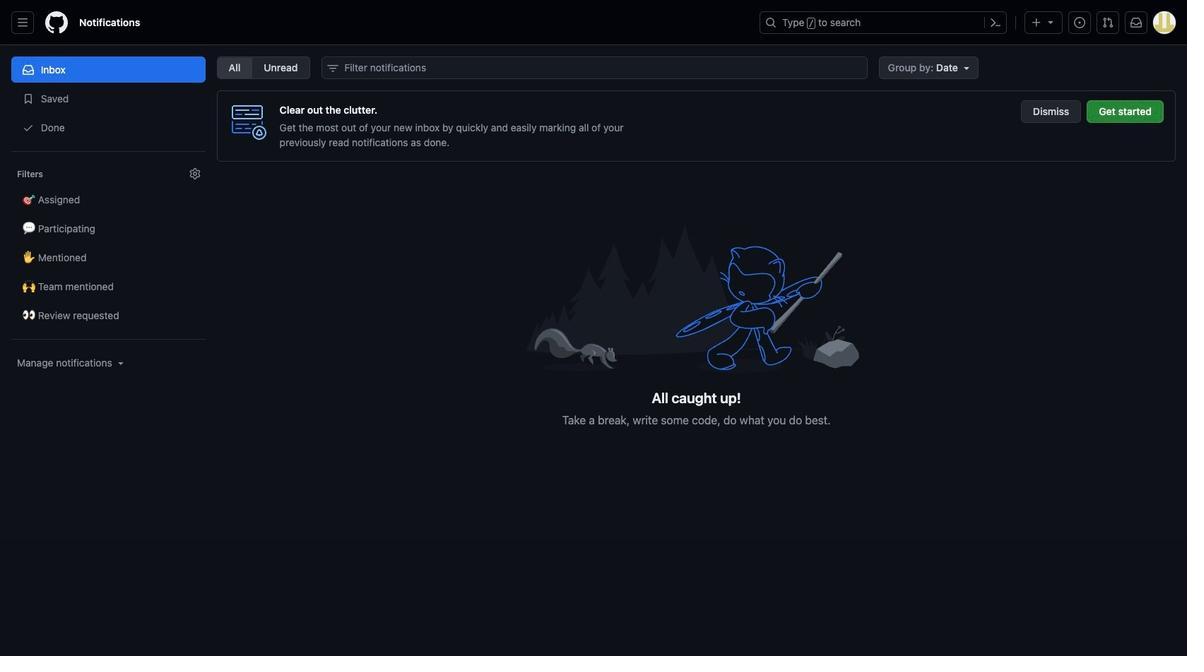 Task type: describe. For each thing, give the bounding box(es) containing it.
homepage image
[[45, 11, 68, 34]]

issue opened image
[[1075, 17, 1086, 28]]

inbox image
[[23, 64, 34, 76]]

triangle down image inside notifications element
[[115, 358, 126, 369]]



Task type: locate. For each thing, give the bounding box(es) containing it.
notifications image
[[1131, 17, 1142, 28]]

check image
[[23, 122, 34, 134]]

0 horizontal spatial triangle down image
[[115, 358, 126, 369]]

notifications element
[[11, 45, 205, 487]]

triangle down image
[[961, 62, 973, 74]]

inbox zero image
[[527, 218, 866, 379]]

0 vertical spatial triangle down image
[[1046, 16, 1057, 28]]

triangle down image
[[1046, 16, 1057, 28], [115, 358, 126, 369]]

command palette image
[[990, 17, 1002, 28]]

Filter notifications text field
[[321, 57, 868, 79]]

filter image
[[327, 63, 338, 74]]

1 vertical spatial triangle down image
[[115, 358, 126, 369]]

None search field
[[321, 57, 868, 79]]

1 horizontal spatial triangle down image
[[1046, 16, 1057, 28]]

customize filters image
[[189, 168, 201, 180]]

bookmark image
[[23, 93, 34, 105]]

git pull request image
[[1103, 17, 1114, 28]]

plus image
[[1031, 17, 1043, 28]]



Task type: vqa. For each thing, say whether or not it's contained in the screenshot.
Actor
no



